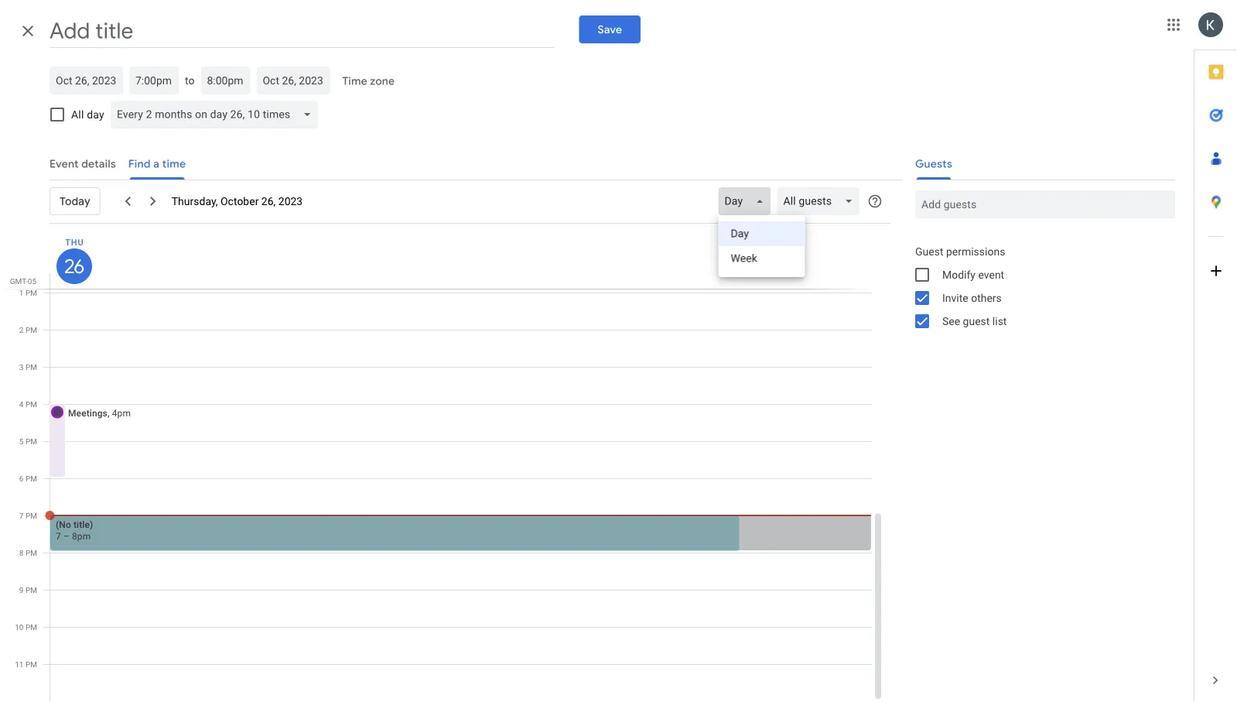 Task type: vqa. For each thing, say whether or not it's contained in the screenshot.
4 PM
yes



Task type: describe. For each thing, give the bounding box(es) containing it.
meetings
[[68, 408, 108, 418]]

8pm
[[72, 531, 91, 542]]

pm for 1 pm
[[26, 288, 37, 297]]

7 inside (no title) 7 – 8pm
[[56, 531, 61, 542]]

pm for 3 pm
[[26, 362, 37, 372]]

group containing guest permissions
[[903, 240, 1176, 333]]

guest
[[916, 245, 944, 258]]

pm for 10 pm
[[26, 622, 37, 632]]

3
[[19, 362, 24, 372]]

thu 26
[[64, 237, 84, 278]]

End time text field
[[207, 71, 244, 90]]

title)
[[73, 519, 93, 530]]

Title text field
[[50, 14, 555, 48]]

End date text field
[[263, 71, 324, 90]]

26
[[64, 254, 83, 278]]

pm for 4 pm
[[26, 399, 37, 409]]

guest
[[964, 315, 990, 327]]

list
[[993, 315, 1008, 327]]

(no title) 7 – 8pm
[[56, 519, 93, 542]]

2 pm
[[19, 325, 37, 334]]

save button
[[579, 15, 641, 43]]

26,
[[262, 195, 276, 208]]

modify
[[943, 268, 976, 281]]

day
[[87, 108, 104, 121]]

permissions
[[947, 245, 1006, 258]]

26 grid
[[0, 224, 885, 702]]

10 pm
[[15, 622, 37, 632]]

Start time text field
[[135, 71, 173, 90]]

thursday, october 26, 2023
[[172, 195, 303, 208]]

all day
[[71, 108, 104, 121]]

4 pm
[[19, 399, 37, 409]]

thursday, october 26, today element
[[57, 249, 92, 284]]

to
[[185, 74, 195, 87]]

others
[[972, 291, 1002, 304]]

event
[[979, 268, 1005, 281]]

week option
[[719, 246, 806, 271]]

2
[[19, 325, 24, 334]]

gmt-
[[10, 276, 28, 286]]

day option
[[719, 221, 806, 246]]

5
[[19, 437, 24, 446]]

Start date text field
[[56, 71, 117, 90]]

all
[[71, 108, 84, 121]]

time
[[343, 74, 368, 88]]

8
[[19, 548, 24, 557]]

,
[[108, 408, 110, 418]]

–
[[63, 531, 70, 542]]

5 pm
[[19, 437, 37, 446]]

guest permissions
[[916, 245, 1006, 258]]

invite
[[943, 291, 969, 304]]

october
[[221, 195, 259, 208]]



Task type: locate. For each thing, give the bounding box(es) containing it.
time zone
[[343, 74, 395, 88]]

1 pm from the top
[[26, 288, 37, 297]]

pm right 6
[[26, 474, 37, 483]]

7 down 6
[[19, 511, 24, 520]]

invite others
[[943, 291, 1002, 304]]

26 column header
[[50, 224, 873, 289]]

pm for 2 pm
[[26, 325, 37, 334]]

4
[[19, 399, 24, 409]]

6 pm
[[19, 474, 37, 483]]

0 vertical spatial 7
[[19, 511, 24, 520]]

see guest list
[[943, 315, 1008, 327]]

1 pm
[[19, 288, 37, 297]]

(no
[[56, 519, 71, 530]]

7
[[19, 511, 24, 520], [56, 531, 61, 542]]

modify event
[[943, 268, 1005, 281]]

navigation toolbar
[[50, 180, 891, 277]]

9
[[19, 585, 24, 595]]

gmt-05
[[10, 276, 36, 286]]

pm right 5 on the bottom
[[26, 437, 37, 446]]

pm right 3
[[26, 362, 37, 372]]

6 pm from the top
[[26, 474, 37, 483]]

7 left '–'
[[56, 531, 61, 542]]

thursday,
[[172, 195, 218, 208]]

pm for 7 pm
[[26, 511, 37, 520]]

8 pm
[[19, 548, 37, 557]]

pm right 2
[[26, 325, 37, 334]]

pm right 9
[[26, 585, 37, 595]]

9 pm from the top
[[26, 585, 37, 595]]

see
[[943, 315, 961, 327]]

pm right 1
[[26, 288, 37, 297]]

pm left (no
[[26, 511, 37, 520]]

11 pm from the top
[[26, 660, 37, 669]]

11 pm
[[15, 660, 37, 669]]

05
[[28, 276, 36, 286]]

today button
[[50, 183, 100, 220]]

3 pm from the top
[[26, 362, 37, 372]]

today
[[60, 195, 90, 208]]

1 vertical spatial 7
[[56, 531, 61, 542]]

pm for 9 pm
[[26, 585, 37, 595]]

1 horizontal spatial 7
[[56, 531, 61, 542]]

pm for 5 pm
[[26, 437, 37, 446]]

4 pm from the top
[[26, 399, 37, 409]]

zone
[[370, 74, 395, 88]]

pm right 10
[[26, 622, 37, 632]]

9 pm
[[19, 585, 37, 595]]

Guests text field
[[922, 190, 1170, 218]]

10
[[15, 622, 24, 632]]

7 pm from the top
[[26, 511, 37, 520]]

pm right 4
[[26, 399, 37, 409]]

7 pm
[[19, 511, 37, 520]]

pm right 11
[[26, 660, 37, 669]]

3 pm
[[19, 362, 37, 372]]

4pm
[[112, 408, 131, 418]]

0 horizontal spatial 7
[[19, 511, 24, 520]]

pm right 8
[[26, 548, 37, 557]]

8 pm from the top
[[26, 548, 37, 557]]

meetings , 4pm
[[68, 408, 131, 418]]

pm for 6 pm
[[26, 474, 37, 483]]

thu
[[65, 237, 84, 247]]

view mode list box
[[719, 215, 806, 277]]

pm
[[26, 288, 37, 297], [26, 325, 37, 334], [26, 362, 37, 372], [26, 399, 37, 409], [26, 437, 37, 446], [26, 474, 37, 483], [26, 511, 37, 520], [26, 548, 37, 557], [26, 585, 37, 595], [26, 622, 37, 632], [26, 660, 37, 669]]

time zone button
[[336, 67, 401, 95]]

save
[[598, 23, 622, 36]]

2023
[[279, 195, 303, 208]]

pm for 11 pm
[[26, 660, 37, 669]]

10 pm from the top
[[26, 622, 37, 632]]

None field
[[111, 101, 324, 129], [719, 187, 778, 215], [778, 187, 866, 215], [111, 101, 324, 129], [719, 187, 778, 215], [778, 187, 866, 215]]

group
[[903, 240, 1176, 333]]

5 pm from the top
[[26, 437, 37, 446]]

11
[[15, 660, 24, 669]]

6
[[19, 474, 24, 483]]

tab list
[[1195, 50, 1238, 659]]

pm for 8 pm
[[26, 548, 37, 557]]

2 pm from the top
[[26, 325, 37, 334]]

1
[[19, 288, 24, 297]]



